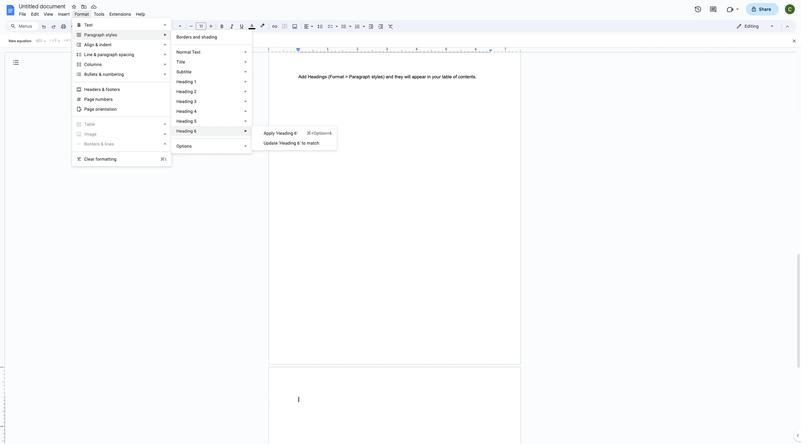 Task type: describe. For each thing, give the bounding box(es) containing it.
ormal
[[180, 50, 191, 55]]

clear formatting c element
[[84, 157, 118, 162]]

heading for heading 6
[[177, 129, 193, 134]]

application containing share
[[0, 0, 802, 445]]

view
[[44, 11, 53, 17]]

heading 2 2 element
[[177, 89, 199, 94]]

c
[[84, 157, 87, 162]]

b orders and shading
[[177, 35, 217, 40]]

extensions
[[109, 11, 131, 17]]

menu item inside menu
[[73, 129, 171, 139]]

► inside borders & lines menu item
[[164, 142, 167, 146]]

insert
[[58, 11, 70, 17]]

file
[[19, 11, 26, 17]]

and
[[193, 35, 201, 40]]

1 horizontal spatial 1
[[268, 47, 270, 51]]

match
[[307, 141, 320, 146]]

bullets & numbering t element
[[84, 72, 126, 77]]

heading 1
[[177, 79, 197, 84]]

tools menu item
[[92, 10, 107, 18]]

bulle t s & numbering
[[84, 72, 124, 77]]

text s element
[[84, 23, 95, 27]]

eaders
[[87, 87, 101, 92]]

heading for heading 3
[[177, 99, 193, 104]]

a lign & indent
[[84, 42, 112, 47]]

o ptions
[[177, 144, 192, 149]]

editing button
[[733, 22, 779, 31]]

main toolbar
[[38, 0, 396, 291]]

3
[[194, 99, 197, 104]]

'heading for pply
[[276, 131, 293, 136]]

paragraph styles p element
[[84, 32, 119, 37]]

heading 3
[[177, 99, 197, 104]]

page for page orientation
[[84, 107, 94, 112]]

insert image image
[[292, 22, 299, 31]]

subtitle s element
[[177, 69, 194, 74]]

lign
[[87, 42, 94, 47]]

p
[[84, 32, 87, 37]]

menu containing b
[[171, 30, 252, 153]]

u
[[98, 97, 100, 102]]

menu containing a
[[252, 126, 337, 150]]

heading 5 5 element
[[177, 119, 199, 124]]

character image
[[34, 37, 43, 43]]

t itle
[[177, 60, 185, 65]]

numbered list menu image
[[361, 22, 365, 24]]

arial
[[158, 23, 168, 29]]

mbers
[[100, 97, 113, 102]]

ubtitle
[[179, 69, 192, 74]]

heading for heading 4
[[177, 109, 193, 114]]

text color image
[[249, 22, 256, 29]]

Font size field
[[196, 23, 209, 30]]

itle
[[179, 60, 185, 65]]

6' for a pply 'heading 6'
[[295, 131, 298, 136]]

lear
[[87, 157, 95, 162]]

orders
[[179, 35, 192, 40]]

menu bar banner
[[0, 0, 802, 445]]

heading 6 6 element
[[177, 129, 199, 134]]

heading for heading 2
[[177, 89, 193, 94]]

s for t
[[96, 72, 98, 77]]

& right t
[[99, 72, 102, 77]]

Rename text field
[[17, 2, 69, 10]]

⌘backslash element
[[153, 156, 167, 162]]

formatting
[[96, 157, 117, 162]]

page orientation
[[84, 107, 117, 112]]

heading 1 1 element
[[177, 79, 199, 84]]

Star checkbox
[[70, 2, 78, 11]]

borders
[[84, 142, 100, 147]]

line & paragraph spacing l element
[[84, 52, 136, 57]]

format
[[75, 11, 89, 17]]

spacing
[[119, 52, 134, 57]]

borders & lines
[[84, 142, 114, 147]]

apply 'heading 6' a element
[[264, 131, 300, 136]]

0 horizontal spatial text
[[84, 23, 93, 27]]

left margin image
[[269, 48, 300, 52]]

extensions menu item
[[107, 10, 134, 18]]

normal text n element
[[177, 50, 203, 55]]

help menu item
[[134, 10, 148, 18]]

heading 4 4 element
[[177, 109, 199, 114]]

& for ine
[[94, 52, 97, 57]]

Menus field
[[8, 22, 39, 31]]

update 'heading 6' to match u element
[[264, 141, 321, 146]]

a for pply
[[264, 131, 267, 136]]

heading for heading 5
[[177, 119, 193, 124]]

new equation button
[[7, 36, 33, 46]]

s for n
[[100, 62, 102, 67]]

i
[[84, 132, 86, 137]]

relation image
[[63, 37, 71, 43]]

m
[[86, 132, 89, 137]]

p aragraph styles
[[84, 32, 117, 37]]

top margin image
[[0, 368, 5, 399]]

ine
[[87, 52, 93, 57]]

colum
[[84, 62, 97, 67]]

image m element
[[84, 132, 99, 137]]

Font size text field
[[196, 23, 206, 30]]

& for eaders
[[102, 87, 105, 92]]



Task type: vqa. For each thing, say whether or not it's contained in the screenshot.
Table options BUTTON
no



Task type: locate. For each thing, give the bounding box(es) containing it.
1 heading from the top
[[177, 79, 193, 84]]

'heading for pdate
[[279, 141, 296, 146]]

u pdate 'heading 6' to match
[[264, 141, 320, 146]]

menu
[[60, 0, 172, 246], [171, 30, 252, 153], [252, 126, 337, 150]]

6' for u pdate 'heading 6' to match
[[298, 141, 301, 146]]

highlight color image
[[259, 22, 266, 29]]

3 heading from the top
[[177, 99, 193, 104]]

1 vertical spatial s
[[96, 72, 98, 77]]

h eaders & footers
[[84, 87, 120, 92]]

ptions
[[180, 144, 192, 149]]

footers
[[106, 87, 120, 92]]

to
[[302, 141, 306, 146]]

1 horizontal spatial s
[[100, 62, 102, 67]]

6'
[[295, 131, 298, 136], [298, 141, 301, 146]]

menu item
[[73, 129, 171, 139]]

b
[[177, 35, 179, 40]]

0 vertical spatial 6'
[[295, 131, 298, 136]]

& for lign
[[95, 42, 98, 47]]

line & paragraph spacing image
[[317, 22, 324, 31]]

n for u
[[95, 97, 98, 102]]

orientation
[[95, 107, 117, 112]]

& right lign
[[95, 42, 98, 47]]

s
[[100, 62, 102, 67], [96, 72, 98, 77]]

1 vertical spatial text
[[192, 50, 201, 55]]

page down page n u mbers
[[84, 107, 94, 112]]

& inside menu item
[[101, 142, 104, 147]]

mode and view toolbar
[[733, 20, 793, 32]]

'heading down apply 'heading 6' a element
[[279, 141, 296, 146]]

1 vertical spatial page
[[84, 107, 94, 112]]

a
[[84, 42, 87, 47], [264, 131, 267, 136]]

'heading
[[276, 131, 293, 136], [279, 141, 296, 146]]

text right "ormal"
[[192, 50, 201, 55]]

⌘+option+6 element
[[300, 130, 332, 136]]

1
[[268, 47, 270, 51], [194, 79, 197, 84]]

t
[[94, 72, 96, 77]]

menu item containing i
[[73, 129, 171, 139]]

6 heading from the top
[[177, 129, 193, 134]]

title t element
[[177, 60, 187, 65]]

a down p
[[84, 42, 87, 47]]

0 horizontal spatial s
[[96, 72, 98, 77]]

table
[[84, 122, 95, 127]]

& right ine
[[94, 52, 97, 57]]

s right colum
[[100, 62, 102, 67]]

file menu item
[[17, 10, 29, 18]]

application
[[0, 0, 802, 445]]

text
[[84, 23, 93, 27], [192, 50, 201, 55]]

share button
[[747, 3, 780, 15]]

0 horizontal spatial a
[[84, 42, 87, 47]]

u
[[264, 141, 267, 146]]

bulle
[[84, 72, 94, 77]]

format menu item
[[72, 10, 92, 18]]

s
[[177, 69, 179, 74]]

5 heading from the top
[[177, 119, 193, 124]]

'heading up u pdate 'heading 6' to match
[[276, 131, 293, 136]]

help
[[136, 11, 145, 17]]

heading down heading 4 at the left
[[177, 119, 193, 124]]

paragraph
[[98, 52, 118, 57]]

s right bulle
[[96, 72, 98, 77]]

menu containing text
[[60, 0, 172, 246]]

0 vertical spatial page
[[84, 97, 94, 102]]

i m age
[[84, 132, 97, 137]]

headers & footers h element
[[84, 87, 122, 92]]

h
[[84, 87, 87, 92]]

view menu item
[[41, 10, 56, 18]]

n
[[177, 50, 180, 55]]

pdate
[[267, 141, 278, 146]]

editing
[[745, 23, 760, 29]]

page left "u"
[[84, 97, 94, 102]]

heading down 'heading 3' at the top left of page
[[177, 109, 193, 114]]

right margin image
[[490, 48, 521, 52]]

t
[[177, 60, 179, 65]]

edit menu item
[[29, 10, 41, 18]]

heading 6
[[177, 129, 197, 134]]

0 vertical spatial a
[[84, 42, 87, 47]]

l ine & paragraph spacing
[[84, 52, 134, 57]]

borders and shading b element
[[177, 35, 219, 40]]

tools
[[94, 11, 105, 17]]

pply
[[267, 131, 275, 136]]

borders & lines q element
[[84, 142, 116, 147]]

1 vertical spatial a
[[264, 131, 267, 136]]

0 vertical spatial text
[[84, 23, 93, 27]]

& left lines
[[101, 142, 104, 147]]

menu bar
[[17, 8, 148, 18]]

o
[[177, 144, 180, 149]]

heading down subtitle s element
[[177, 79, 193, 84]]

& right the eaders
[[102, 87, 105, 92]]

0 horizontal spatial 1
[[194, 79, 197, 84]]

n up bulle t s & numbering
[[97, 62, 100, 67]]

indent
[[99, 42, 112, 47]]

1 vertical spatial n
[[95, 97, 98, 102]]

checklist menu image
[[334, 22, 338, 24]]

2 page from the top
[[84, 107, 94, 112]]

0 vertical spatial 1
[[268, 47, 270, 51]]

borders & lines menu item
[[73, 139, 171, 149]]

align & indent a element
[[84, 42, 114, 47]]

5
[[194, 119, 197, 124]]

a up the u
[[264, 131, 267, 136]]

shading
[[202, 35, 217, 40]]

s ubtitle
[[177, 69, 192, 74]]

n left mbers
[[95, 97, 98, 102]]

n ormal text
[[177, 50, 201, 55]]

1 vertical spatial 'heading
[[279, 141, 296, 146]]

page orientation 3 element
[[84, 107, 119, 112]]

equations toolbar
[[0, 35, 802, 48]]

n
[[97, 62, 100, 67], [95, 97, 98, 102]]

new
[[9, 39, 16, 43]]

columns n element
[[84, 62, 104, 67]]

options o element
[[177, 144, 194, 149]]

6
[[194, 129, 197, 134]]

6' left to
[[298, 141, 301, 146]]

page for page n u mbers
[[84, 97, 94, 102]]

2 heading from the top
[[177, 89, 193, 94]]

menu bar inside menu bar banner
[[17, 8, 148, 18]]

numbering
[[103, 72, 124, 77]]

heading 3 3 element
[[177, 99, 199, 104]]

colum n s
[[84, 62, 102, 67]]

0 vertical spatial n
[[97, 62, 100, 67]]

table menu item
[[73, 119, 171, 129]]

1 vertical spatial 6'
[[298, 141, 301, 146]]

heading for heading 1
[[177, 79, 193, 84]]

page numbers u element
[[84, 97, 115, 102]]

⌘\
[[160, 157, 167, 162]]

0 vertical spatial s
[[100, 62, 102, 67]]

2
[[194, 89, 197, 94]]

1 horizontal spatial text
[[192, 50, 201, 55]]

⌘+option+6
[[307, 131, 332, 136]]

&
[[95, 42, 98, 47], [94, 52, 97, 57], [99, 72, 102, 77], [102, 87, 105, 92], [101, 142, 104, 147]]

new equation
[[9, 39, 31, 43]]

edit
[[31, 11, 39, 17]]

6' up 'update 'heading 6' to match u' element
[[295, 131, 298, 136]]

heading 4
[[177, 109, 197, 114]]

arial option
[[158, 22, 175, 31]]

a for lign
[[84, 42, 87, 47]]

1 vertical spatial 1
[[194, 79, 197, 84]]

equation
[[17, 39, 31, 43]]

1 page from the top
[[84, 97, 94, 102]]

1 horizontal spatial a
[[264, 131, 267, 136]]

heading 2
[[177, 89, 197, 94]]

c lear formatting
[[84, 157, 117, 162]]

heading down heading 1 on the left top
[[177, 89, 193, 94]]

page n u mbers
[[84, 97, 113, 102]]

aragraph
[[87, 32, 105, 37]]

4 heading from the top
[[177, 109, 193, 114]]

heading down heading 5
[[177, 129, 193, 134]]

n for s
[[97, 62, 100, 67]]

heading 5
[[177, 119, 197, 124]]

table 2 element
[[84, 122, 97, 127]]

0 vertical spatial 'heading
[[276, 131, 293, 136]]

styles
[[106, 32, 117, 37]]

► inside table menu item
[[164, 123, 167, 126]]

heading up heading 4 at the left
[[177, 99, 193, 104]]

text up p
[[84, 23, 93, 27]]

insert menu item
[[56, 10, 72, 18]]

lines
[[105, 142, 114, 147]]

l
[[84, 52, 87, 57]]

age
[[89, 132, 97, 137]]

misc image
[[48, 37, 57, 43]]

heading
[[177, 79, 193, 84], [177, 89, 193, 94], [177, 99, 193, 104], [177, 109, 193, 114], [177, 119, 193, 124], [177, 129, 193, 134]]

menu bar containing file
[[17, 8, 148, 18]]

►
[[164, 23, 167, 27], [164, 33, 167, 36], [164, 43, 167, 46], [245, 50, 248, 54], [164, 53, 167, 56], [245, 60, 248, 64], [164, 63, 167, 66], [245, 70, 248, 73], [164, 73, 167, 76], [245, 80, 248, 83], [245, 90, 248, 93], [245, 100, 248, 103], [245, 110, 248, 113], [245, 119, 248, 123], [164, 123, 167, 126], [245, 129, 248, 133], [164, 132, 167, 136], [164, 142, 167, 146], [245, 144, 248, 148]]

share
[[760, 6, 772, 12]]

4
[[194, 109, 197, 114]]

a pply 'heading 6'
[[264, 131, 298, 136]]



